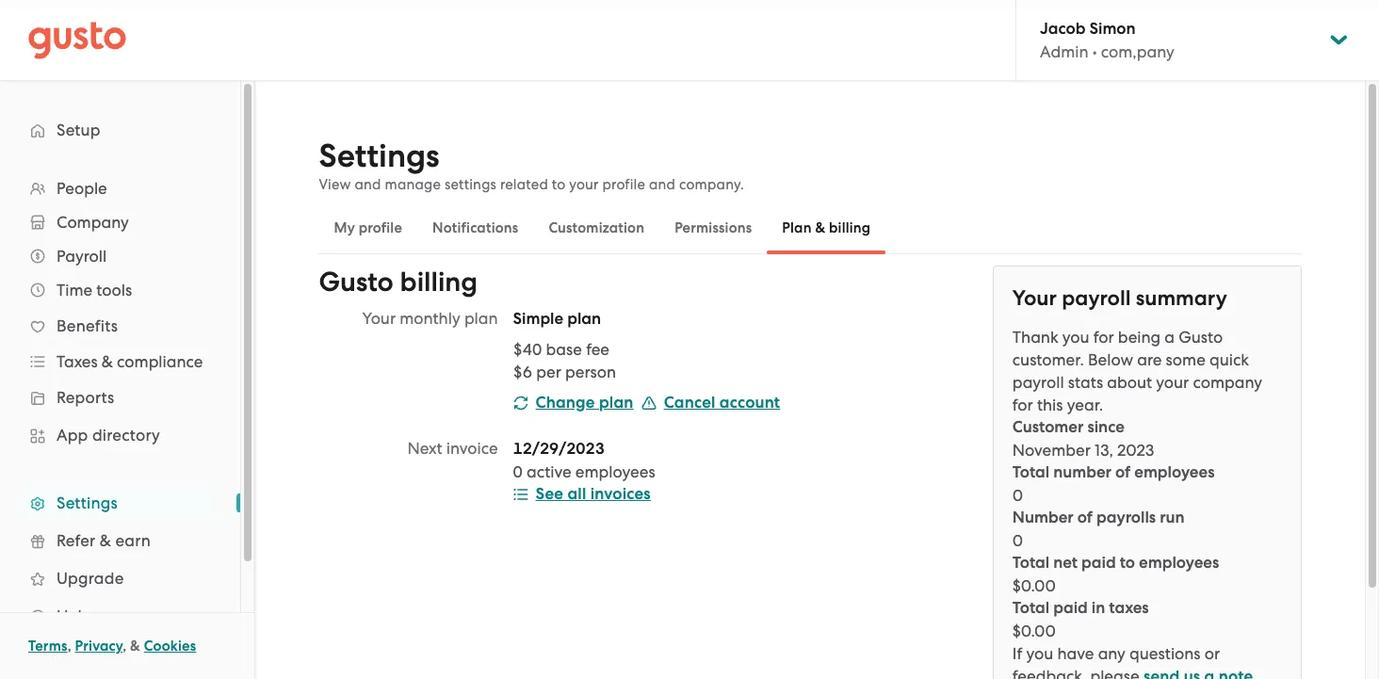 Task type: locate. For each thing, give the bounding box(es) containing it.
paid
[[1082, 553, 1116, 573], [1054, 598, 1088, 618]]

to
[[552, 176, 566, 193], [1120, 553, 1135, 573]]

since
[[1088, 417, 1125, 437]]

total up if
[[1013, 598, 1050, 618]]

profile inside my profile button
[[359, 220, 402, 237]]

•
[[1093, 42, 1097, 61]]

0 down number
[[1013, 531, 1023, 550]]

1 vertical spatial you
[[1027, 644, 1054, 663]]

time
[[57, 281, 92, 300]]

payrolls
[[1097, 508, 1156, 528]]

privacy link
[[75, 638, 123, 655]]

your up customization
[[569, 176, 599, 193]]

list containing $40 base fee
[[513, 338, 845, 383]]

0
[[513, 463, 523, 481], [1013, 486, 1023, 505], [1013, 531, 1023, 550]]

refer
[[57, 531, 96, 550]]

0 vertical spatial for
[[1094, 328, 1114, 347]]

1 vertical spatial to
[[1120, 553, 1135, 573]]

0 horizontal spatial and
[[355, 176, 381, 193]]

related
[[500, 176, 548, 193]]

plan for simple
[[567, 309, 601, 329]]

1 horizontal spatial and
[[649, 176, 676, 193]]

you inside if you have any questions or feedback, please
[[1027, 644, 1054, 663]]

billing right plan
[[829, 220, 871, 237]]

1 horizontal spatial billing
[[829, 220, 871, 237]]

time tools button
[[19, 273, 221, 307]]

1 horizontal spatial ,
[[123, 638, 127, 655]]

you up feedback,
[[1027, 644, 1054, 663]]

1 horizontal spatial of
[[1116, 463, 1131, 482]]

customer.
[[1013, 351, 1084, 369]]

settings inside settings view and manage settings related to your profile and company.
[[319, 137, 440, 175]]

settings up manage
[[319, 137, 440, 175]]

0 horizontal spatial billing
[[400, 266, 478, 299]]

1 vertical spatial payroll
[[1013, 373, 1064, 392]]

employees up invoices
[[576, 463, 655, 481]]

1 horizontal spatial you
[[1063, 328, 1090, 347]]

12/29/2023 list
[[513, 437, 845, 483]]

you
[[1063, 328, 1090, 347], [1027, 644, 1054, 663]]

next invoice
[[407, 439, 498, 458]]

thank
[[1013, 328, 1059, 347]]

simple plan
[[513, 309, 601, 329]]

0 horizontal spatial your
[[569, 176, 599, 193]]

0 vertical spatial total
[[1013, 463, 1050, 482]]

profile up customization
[[603, 176, 646, 193]]

your up thank
[[1013, 285, 1057, 311]]

plan
[[464, 309, 498, 328], [567, 309, 601, 329], [599, 393, 634, 413]]

a
[[1165, 328, 1175, 347]]

total
[[1013, 463, 1050, 482], [1013, 553, 1050, 573], [1013, 598, 1050, 618]]

2 vertical spatial total
[[1013, 598, 1050, 618]]

your
[[1013, 285, 1057, 311], [362, 309, 396, 328]]

2 and from the left
[[649, 176, 676, 193]]

1 horizontal spatial settings
[[319, 137, 440, 175]]

0 vertical spatial you
[[1063, 328, 1090, 347]]

0 horizontal spatial your
[[362, 309, 396, 328]]

1 vertical spatial $0.00
[[1013, 622, 1056, 641]]

and left company.
[[649, 176, 676, 193]]

billing up your monthly plan
[[400, 266, 478, 299]]

0 horizontal spatial settings
[[57, 494, 118, 513]]

0 vertical spatial $0.00
[[1013, 577, 1056, 595]]

settings inside settings link
[[57, 494, 118, 513]]

0 vertical spatial profile
[[603, 176, 646, 193]]

1 horizontal spatial to
[[1120, 553, 1135, 573]]

1 horizontal spatial profile
[[603, 176, 646, 193]]

0 vertical spatial of
[[1116, 463, 1131, 482]]

list
[[0, 171, 240, 635], [513, 338, 845, 383], [1013, 416, 1282, 643]]

3 total from the top
[[1013, 598, 1050, 618]]

& right taxes
[[102, 352, 113, 371]]

0 horizontal spatial to
[[552, 176, 566, 193]]

and
[[355, 176, 381, 193], [649, 176, 676, 193]]

total left 'net'
[[1013, 553, 1050, 573]]

gusto up some
[[1179, 328, 1223, 347]]

0 vertical spatial 0
[[513, 463, 523, 481]]

0 vertical spatial your
[[569, 176, 599, 193]]

help
[[57, 607, 92, 626]]

your down gusto billing at the top of the page
[[362, 309, 396, 328]]

1 horizontal spatial list
[[513, 338, 845, 383]]

total down the november
[[1013, 463, 1050, 482]]

1 , from the left
[[68, 638, 71, 655]]

0 vertical spatial settings
[[319, 137, 440, 175]]

company
[[1193, 373, 1263, 392]]

2 vertical spatial 0
[[1013, 531, 1023, 550]]

& left earn
[[100, 531, 111, 550]]

my
[[334, 220, 355, 237]]

payroll inside thank you for being a gusto customer. below are some quick payroll stats about your company for this year. customer since november 13, 2023 total number of employees 0 number of payrolls run 0 total net paid to employees $0.00 total paid in taxes $0.00
[[1013, 373, 1064, 392]]

& inside dropdown button
[[102, 352, 113, 371]]

payroll button
[[19, 239, 221, 273]]

setup
[[57, 121, 101, 139]]

2 $0.00 from the top
[[1013, 622, 1056, 641]]

1 horizontal spatial your
[[1156, 373, 1189, 392]]

reports link
[[19, 381, 221, 415]]

to down payrolls
[[1120, 553, 1135, 573]]

0 vertical spatial to
[[552, 176, 566, 193]]

1 horizontal spatial gusto
[[1179, 328, 1223, 347]]

gusto inside thank you for being a gusto customer. below are some quick payroll stats about your company for this year. customer since november 13, 2023 total number of employees 0 number of payrolls run 0 total net paid to employees $0.00 total paid in taxes $0.00
[[1179, 328, 1223, 347]]

plan & billing button
[[767, 205, 886, 251]]

0 horizontal spatial ,
[[68, 638, 71, 655]]

payroll up being
[[1062, 285, 1131, 311]]

&
[[815, 220, 826, 237], [102, 352, 113, 371], [100, 531, 111, 550], [130, 638, 140, 655]]

1 vertical spatial settings
[[57, 494, 118, 513]]

0 vertical spatial gusto
[[319, 266, 394, 299]]

0 horizontal spatial profile
[[359, 220, 402, 237]]

about
[[1107, 373, 1153, 392]]

$0.00 down 'net'
[[1013, 577, 1056, 595]]

list containing customer since
[[1013, 416, 1282, 643]]

1 vertical spatial profile
[[359, 220, 402, 237]]

invoice
[[446, 439, 498, 458]]

1 vertical spatial of
[[1078, 508, 1093, 528]]

0 horizontal spatial list
[[0, 171, 240, 635]]

refer & earn link
[[19, 524, 221, 558]]

0 horizontal spatial you
[[1027, 644, 1054, 663]]

invoices
[[591, 484, 651, 504]]

payroll down customer.
[[1013, 373, 1064, 392]]

for up below
[[1094, 328, 1114, 347]]

gusto
[[319, 266, 394, 299], [1179, 328, 1223, 347]]

gusto down the my at left
[[319, 266, 394, 299]]

$40 base fee $6 per person
[[513, 340, 616, 382]]

0 up number
[[1013, 486, 1023, 505]]

change plan link
[[513, 393, 634, 413]]

your down some
[[1156, 373, 1189, 392]]

1 vertical spatial for
[[1013, 396, 1033, 415]]

, left the privacy link
[[68, 638, 71, 655]]

2 horizontal spatial list
[[1013, 416, 1282, 643]]

to right related
[[552, 176, 566, 193]]

1 vertical spatial total
[[1013, 553, 1050, 573]]

plan
[[782, 220, 812, 237]]

plan for change
[[599, 393, 634, 413]]

customer
[[1013, 417, 1084, 437]]

your for your payroll summary
[[1013, 285, 1057, 311]]

0 left active
[[513, 463, 523, 481]]

privacy
[[75, 638, 123, 655]]

, down help link
[[123, 638, 127, 655]]

refer & earn
[[57, 531, 151, 550]]

of down 2023
[[1116, 463, 1131, 482]]

for left the this
[[1013, 396, 1033, 415]]

1 and from the left
[[355, 176, 381, 193]]

any
[[1098, 644, 1126, 663]]

account
[[720, 393, 780, 413]]

paid left in
[[1054, 598, 1088, 618]]

you up customer.
[[1063, 328, 1090, 347]]

of left payrolls
[[1078, 508, 1093, 528]]

paid right 'net'
[[1082, 553, 1116, 573]]

1 horizontal spatial your
[[1013, 285, 1057, 311]]

0 vertical spatial billing
[[829, 220, 871, 237]]

profile inside settings view and manage settings related to your profile and company.
[[603, 176, 646, 193]]

settings link
[[19, 486, 221, 520]]

plan right monthly
[[464, 309, 498, 328]]

settings for settings
[[57, 494, 118, 513]]

settings
[[445, 176, 497, 193]]

1 vertical spatial gusto
[[1179, 328, 1223, 347]]

settings up refer
[[57, 494, 118, 513]]

cancel account link
[[641, 393, 780, 413]]

upgrade
[[57, 569, 124, 588]]

profile right the my at left
[[359, 220, 402, 237]]

in
[[1092, 598, 1106, 618]]

all
[[568, 484, 587, 504]]

number
[[1013, 508, 1074, 528]]

$0.00 up if
[[1013, 622, 1056, 641]]

plan down person
[[599, 393, 634, 413]]

people button
[[19, 171, 221, 205]]

settings for settings view and manage settings related to your profile and company.
[[319, 137, 440, 175]]

next
[[407, 439, 442, 458]]

settings view and manage settings related to your profile and company.
[[319, 137, 744, 193]]

you inside thank you for being a gusto customer. below are some quick payroll stats about your company for this year. customer since november 13, 2023 total number of employees 0 number of payrolls run 0 total net paid to employees $0.00 total paid in taxes $0.00
[[1063, 328, 1090, 347]]

feedback,
[[1013, 667, 1087, 679]]

company
[[57, 213, 129, 232]]

& inside button
[[815, 220, 826, 237]]

plan up fee
[[567, 309, 601, 329]]

cancel account
[[664, 393, 780, 413]]

employees down 2023
[[1135, 463, 1215, 482]]

and right the view
[[355, 176, 381, 193]]

run
[[1160, 508, 1185, 528]]

& right plan
[[815, 220, 826, 237]]

for
[[1094, 328, 1114, 347], [1013, 396, 1033, 415]]

1 vertical spatial your
[[1156, 373, 1189, 392]]

please
[[1091, 667, 1140, 679]]

summary
[[1136, 285, 1227, 311]]

taxes & compliance
[[57, 352, 203, 371]]



Task type: describe. For each thing, give the bounding box(es) containing it.
customization
[[549, 220, 645, 237]]

setup link
[[19, 113, 221, 147]]

gusto navigation element
[[0, 81, 240, 665]]

tools
[[96, 281, 132, 300]]

thank you for being a gusto customer. below are some quick payroll stats about your company for this year. customer since november 13, 2023 total number of employees 0 number of payrolls run 0 total net paid to employees $0.00 total paid in taxes $0.00
[[1013, 328, 1263, 641]]

2023
[[1117, 441, 1154, 460]]

year.
[[1067, 396, 1103, 415]]

home image
[[28, 21, 126, 59]]

terms , privacy , & cookies
[[28, 638, 196, 655]]

benefits
[[57, 317, 118, 335]]

jacob
[[1040, 19, 1086, 39]]

13,
[[1095, 441, 1113, 460]]

taxes & compliance button
[[19, 345, 221, 379]]

settings tabs tab list
[[319, 202, 1302, 254]]

your inside thank you for being a gusto customer. below are some quick payroll stats about your company for this year. customer since november 13, 2023 total number of employees 0 number of payrolls run 0 total net paid to employees $0.00 total paid in taxes $0.00
[[1156, 373, 1189, 392]]

2 , from the left
[[123, 638, 127, 655]]

admin
[[1040, 42, 1089, 61]]

$6
[[513, 363, 532, 382]]

your payroll summary
[[1013, 285, 1227, 311]]

1 total from the top
[[1013, 463, 1050, 482]]

per
[[536, 363, 561, 382]]

questions
[[1130, 644, 1201, 663]]

time tools
[[57, 281, 132, 300]]

1 vertical spatial billing
[[400, 266, 478, 299]]

see
[[536, 484, 564, 504]]

being
[[1118, 328, 1161, 347]]

terms link
[[28, 638, 68, 655]]

permissions button
[[660, 205, 767, 251]]

upgrade link
[[19, 562, 221, 595]]

$40
[[513, 340, 542, 359]]

& for earn
[[100, 531, 111, 550]]

cookies
[[144, 638, 196, 655]]

you for if you have any questions or feedback, please
[[1027, 644, 1054, 663]]

you for thank you for being a gusto customer. below are some quick payroll stats about your company for this year. customer since november 13, 2023 total number of employees 0 number of payrolls run 0 total net paid to employees $0.00 total paid in taxes $0.00
[[1063, 328, 1090, 347]]

list for your payroll summary
[[1013, 416, 1282, 643]]

12/29/2023
[[513, 439, 605, 459]]

& down help link
[[130, 638, 140, 655]]

notifications
[[433, 220, 519, 237]]

0 horizontal spatial gusto
[[319, 266, 394, 299]]

active
[[527, 463, 572, 481]]

earn
[[115, 531, 151, 550]]

stats
[[1068, 373, 1104, 392]]

& for compliance
[[102, 352, 113, 371]]

have
[[1058, 644, 1094, 663]]

quick
[[1210, 351, 1249, 369]]

& for billing
[[815, 220, 826, 237]]

or
[[1205, 644, 1220, 663]]

number
[[1054, 463, 1112, 482]]

to inside thank you for being a gusto customer. below are some quick payroll stats about your company for this year. customer since november 13, 2023 total number of employees 0 number of payrolls run 0 total net paid to employees $0.00 total paid in taxes $0.00
[[1120, 553, 1135, 573]]

12/29/2023 0 active employees
[[513, 439, 655, 481]]

0 vertical spatial payroll
[[1062, 285, 1131, 311]]

fee
[[586, 340, 610, 359]]

cancel
[[664, 393, 716, 413]]

1 vertical spatial 0
[[1013, 486, 1023, 505]]

compliance
[[117, 352, 203, 371]]

help link
[[19, 599, 221, 633]]

customization button
[[534, 205, 660, 251]]

your monthly plan
[[362, 309, 498, 328]]

benefits link
[[19, 309, 221, 343]]

directory
[[92, 426, 160, 445]]

see all invoices link
[[513, 483, 845, 506]]

reports
[[57, 388, 114, 407]]

if you have any questions or feedback, please
[[1013, 644, 1220, 679]]

my profile button
[[319, 205, 417, 251]]

0 horizontal spatial for
[[1013, 396, 1033, 415]]

employees inside 12/29/2023 0 active employees
[[576, 463, 655, 481]]

taxes
[[1109, 598, 1149, 618]]

permissions
[[675, 220, 752, 237]]

list for your monthly plan
[[513, 338, 845, 383]]

employees down run
[[1139, 553, 1220, 573]]

your inside settings view and manage settings related to your profile and company.
[[569, 176, 599, 193]]

1 horizontal spatial for
[[1094, 328, 1114, 347]]

my profile
[[334, 220, 402, 237]]

simon
[[1090, 19, 1136, 39]]

gusto billing
[[319, 266, 478, 299]]

com,pany
[[1101, 42, 1175, 61]]

0 horizontal spatial of
[[1078, 508, 1093, 528]]

2 total from the top
[[1013, 553, 1050, 573]]

0 vertical spatial paid
[[1082, 553, 1116, 573]]

payroll
[[57, 247, 107, 266]]

1 vertical spatial paid
[[1054, 598, 1088, 618]]

billing inside plan & billing button
[[829, 220, 871, 237]]

people
[[57, 179, 107, 198]]

1 $0.00 from the top
[[1013, 577, 1056, 595]]

simple
[[513, 309, 564, 329]]

below
[[1088, 351, 1134, 369]]

are
[[1138, 351, 1162, 369]]

company.
[[679, 176, 744, 193]]

net
[[1054, 553, 1078, 573]]

november
[[1013, 441, 1091, 460]]

plan & billing
[[782, 220, 871, 237]]

company button
[[19, 205, 221, 239]]

see all invoices
[[536, 484, 651, 504]]

base
[[546, 340, 582, 359]]

person
[[565, 363, 616, 382]]

to inside settings view and manage settings related to your profile and company.
[[552, 176, 566, 193]]

view
[[319, 176, 351, 193]]

0 inside 12/29/2023 0 active employees
[[513, 463, 523, 481]]

your for your monthly plan
[[362, 309, 396, 328]]

manage
[[385, 176, 441, 193]]

jacob simon admin • com,pany
[[1040, 19, 1175, 61]]

app directory
[[57, 426, 160, 445]]

cookies button
[[144, 635, 196, 658]]

monthly
[[400, 309, 460, 328]]

list containing people
[[0, 171, 240, 635]]



Task type: vqa. For each thing, say whether or not it's contained in the screenshot.
'our' to the right
no



